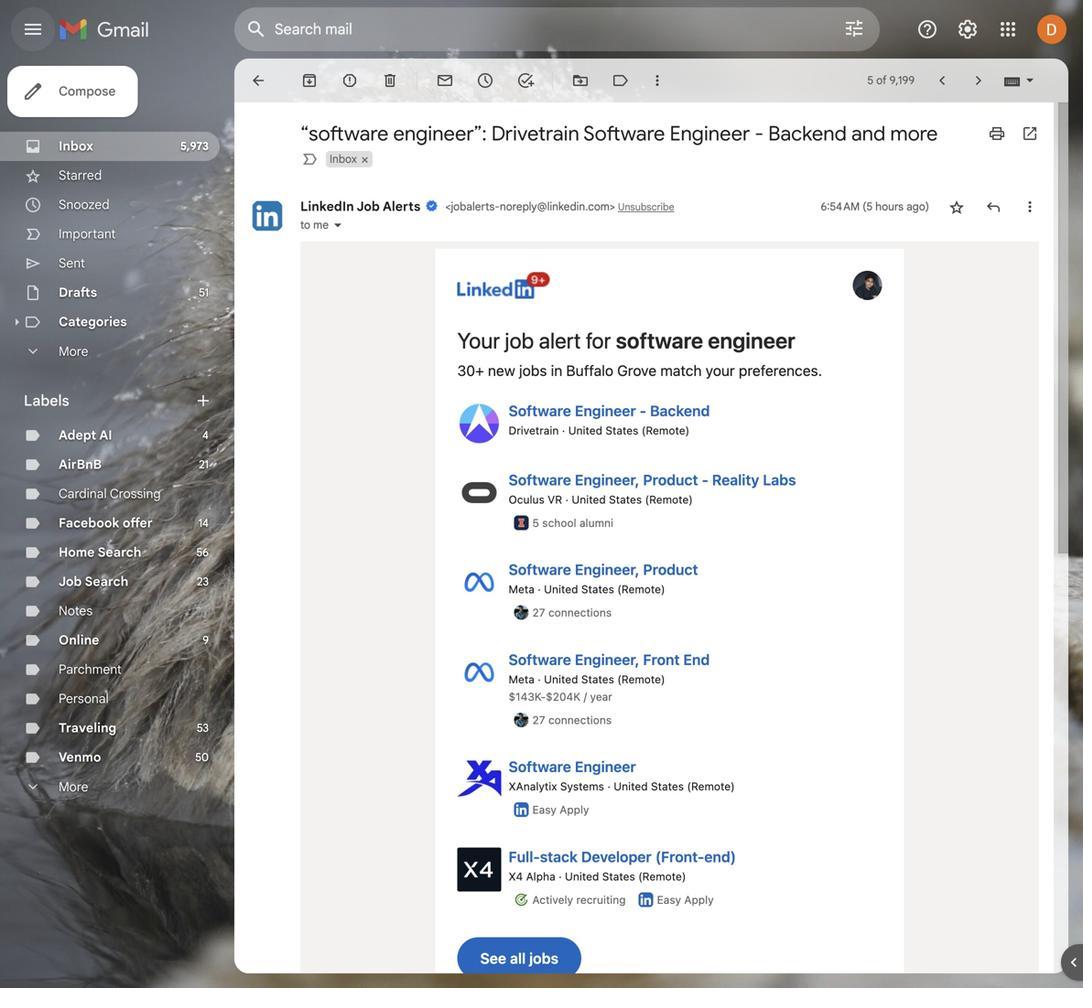 Task type: locate. For each thing, give the bounding box(es) containing it.
0 vertical spatial product
[[643, 471, 698, 489]]

1 vertical spatial drivetrain
[[509, 424, 559, 437]]

connections for arjun arun image
[[548, 607, 612, 619]]

2 engineer, from the top
[[575, 561, 639, 579]]

· right the systems
[[607, 780, 611, 793]]

2 meta image from the top
[[457, 651, 501, 695]]

0 vertical spatial jobs
[[519, 362, 547, 379]]

states up (front-
[[651, 780, 684, 793]]

1 more button from the top
[[0, 337, 220, 366]]

· inside the software engineer, product meta · united states (remote)
[[538, 583, 541, 596]]

software down in
[[509, 402, 571, 420]]

search down home search link
[[85, 574, 128, 590]]

9,199
[[889, 74, 915, 87]]

engineer inside software engineer xanalytix systems · united states (remote)
[[575, 759, 636, 776]]

27 for arjun arun image
[[532, 607, 545, 619]]

inbox link
[[59, 138, 93, 154]]

buffalo
[[566, 362, 613, 379]]

meta image left the $143k-
[[457, 651, 501, 695]]

2 27 from the top
[[532, 714, 545, 727]]

more image
[[648, 71, 667, 90]]

more
[[890, 121, 938, 146]]

inbox down "software
[[330, 152, 357, 166]]

1 27 from the top
[[532, 607, 545, 619]]

2 connections from the top
[[548, 714, 612, 727]]

2 27 connections from the top
[[532, 714, 612, 727]]

easy
[[532, 804, 557, 817], [657, 894, 681, 907]]

more button down venmo link
[[0, 773, 220, 802]]

stack
[[540, 848, 578, 866]]

0 horizontal spatial easy apply
[[532, 804, 589, 817]]

(remote) down front
[[617, 673, 665, 686]]

united
[[568, 424, 602, 437], [572, 493, 606, 506], [544, 583, 578, 596], [544, 673, 578, 686], [614, 780, 648, 793], [565, 870, 599, 883]]

1 27 connections from the top
[[532, 607, 612, 619]]

reality
[[712, 471, 759, 489]]

meta inside the software engineer, front end meta · united states (remote) $143k-$204k / year
[[509, 673, 535, 686]]

home search link
[[59, 545, 141, 561]]

oculus vr image
[[457, 471, 501, 515]]

inbox button
[[326, 151, 359, 168]]

product down "software engineer, product - reality labs oculus vr · united states (remote)"
[[643, 561, 698, 579]]

engineer for systems
[[575, 759, 636, 776]]

2 vertical spatial engineer,
[[575, 651, 639, 669]]

27 right arjun arun icon
[[532, 714, 545, 727]]

software up xanalytix
[[509, 759, 571, 776]]

5 inside list
[[532, 517, 539, 529]]

3 engineer, from the top
[[575, 651, 639, 669]]

united up $204k
[[544, 673, 578, 686]]

developer
[[581, 848, 652, 866]]

list item
[[234, 179, 1039, 989]]

(remote) inside full-stack developer (front-end) x4 alpha · united states (remote)
[[638, 870, 686, 883]]

apply down (front-
[[684, 894, 714, 907]]

1 more from the top
[[59, 344, 88, 360]]

0 horizontal spatial backend
[[650, 402, 710, 420]]

14
[[198, 517, 209, 531]]

0 vertical spatial connections
[[548, 607, 612, 619]]

united down the software engineer - backend link
[[568, 424, 602, 437]]

jobs left in
[[519, 362, 547, 379]]

0 vertical spatial easy apply
[[532, 804, 589, 817]]

states down software engineer, product - reality labs link in the top of the page
[[609, 493, 642, 506]]

search mail image
[[240, 13, 273, 46]]

oculus
[[509, 493, 545, 506]]

software engineer, product - reality labs oculus vr · united states (remote)
[[509, 471, 796, 506]]

1 horizontal spatial easy
[[657, 894, 681, 907]]

facebook
[[59, 515, 119, 531]]

0 vertical spatial search
[[98, 545, 141, 561]]

match
[[660, 362, 702, 379]]

product
[[643, 471, 698, 489], [643, 561, 698, 579]]

vr
[[548, 493, 562, 506]]

meta image down oculus vr image
[[457, 561, 501, 605]]

new
[[488, 362, 515, 379]]

1 vertical spatial engineer,
[[575, 561, 639, 579]]

drivetrain down add to tasks image
[[491, 121, 579, 146]]

· down software engineer, product link
[[538, 583, 541, 596]]

easy apply right easy apply icon
[[657, 894, 714, 907]]

delete image
[[381, 71, 399, 90]]

connections down /
[[548, 714, 612, 727]]

0 vertical spatial 27
[[532, 607, 545, 619]]

(front-
[[655, 848, 704, 866]]

1 engineer, from the top
[[575, 471, 639, 489]]

None search field
[[234, 7, 880, 51]]

backend down "match" on the right top of the page
[[650, 402, 710, 420]]

alpha
[[526, 870, 555, 883]]

inbox for inbox 'link'
[[59, 138, 93, 154]]

easy right easy apply image
[[532, 804, 557, 817]]

0 horizontal spatial -
[[640, 402, 646, 420]]

· right vr
[[565, 493, 569, 506]]

1 horizontal spatial 5
[[867, 74, 873, 87]]

jobs
[[519, 362, 547, 379], [529, 950, 558, 968]]

meta image
[[457, 561, 501, 605], [457, 651, 501, 695]]

list
[[234, 179, 1039, 989]]

1 vertical spatial search
[[85, 574, 128, 590]]

software
[[583, 121, 665, 146], [509, 402, 571, 420], [509, 471, 571, 489], [509, 561, 571, 579], [509, 651, 571, 669], [509, 759, 571, 776]]

drivetrain inside software engineer - backend drivetrain · united states (remote)
[[509, 424, 559, 437]]

0 horizontal spatial apply
[[560, 804, 589, 817]]

5,973
[[180, 140, 209, 153]]

united inside software engineer - backend drivetrain · united states (remote)
[[568, 424, 602, 437]]

1 vertical spatial backend
[[650, 402, 710, 420]]

(remote) up end)
[[687, 780, 735, 793]]

labels image
[[612, 71, 630, 90]]

(remote) down software engineer, product link
[[617, 583, 665, 596]]

united inside "software engineer, product - reality labs oculus vr · united states (remote)"
[[572, 493, 606, 506]]

software up the $143k-
[[509, 651, 571, 669]]

2 product from the top
[[643, 561, 698, 579]]

1 horizontal spatial job
[[357, 199, 380, 215]]

1 horizontal spatial -
[[702, 471, 709, 489]]

0 horizontal spatial 5
[[532, 517, 539, 529]]

connections down the software engineer, product meta · united states (remote)
[[548, 607, 612, 619]]

united up actively recruiting
[[565, 870, 599, 883]]

software engineer, front end meta · united states (remote) $143k-$204k / year
[[509, 651, 710, 703]]

· right alpha
[[559, 870, 562, 883]]

labels
[[24, 392, 69, 410]]

(remote) down (front-
[[638, 870, 686, 883]]

0 horizontal spatial easy
[[532, 804, 557, 817]]

mark as unread image
[[436, 71, 454, 90]]

software inside software engineer - backend drivetrain · united states (remote)
[[509, 402, 571, 420]]

verified sender image
[[425, 200, 438, 212]]

starred
[[59, 168, 102, 184]]

not starred image
[[948, 198, 966, 216]]

1 horizontal spatial backend
[[768, 121, 847, 146]]

0 vertical spatial 27 connections
[[532, 607, 612, 619]]

1 vertical spatial easy
[[657, 894, 681, 907]]

1 vertical spatial connections
[[548, 714, 612, 727]]

not important image
[[300, 150, 319, 168]]

engineer, for software engineer, product - reality labs
[[575, 471, 639, 489]]

parchment
[[59, 662, 122, 678]]

1 horizontal spatial apply
[[684, 894, 714, 907]]

engineer, up alumni on the bottom right
[[575, 471, 639, 489]]

search down facebook offer link
[[98, 545, 141, 561]]

1 vertical spatial jobs
[[529, 950, 558, 968]]

5 right university of illinois urbana-champaign icon
[[532, 517, 539, 529]]

ago)
[[906, 200, 929, 214]]

2 meta from the top
[[509, 673, 535, 686]]

show side panel image
[[1065, 954, 1083, 972]]

united inside the software engineer, product meta · united states (remote)
[[544, 583, 578, 596]]

united up alumni on the bottom right
[[572, 493, 606, 506]]

main menu image
[[22, 18, 44, 40]]

job left 'alerts'
[[357, 199, 380, 215]]

27 connections down the software engineer, product meta · united states (remote)
[[532, 607, 612, 619]]

50
[[195, 751, 209, 765]]

1 vertical spatial apply
[[684, 894, 714, 907]]

1 vertical spatial job
[[59, 574, 82, 590]]

product for software engineer, product - reality labs
[[643, 471, 698, 489]]

0 horizontal spatial inbox
[[59, 138, 93, 154]]

jobs for new
[[519, 362, 547, 379]]

states inside software engineer xanalytix systems · united states (remote)
[[651, 780, 684, 793]]

see
[[480, 950, 506, 968]]

product left reality
[[643, 471, 698, 489]]

software up 'oculus'
[[509, 471, 571, 489]]

1 vertical spatial easy apply
[[657, 894, 714, 907]]

1 horizontal spatial inbox
[[330, 152, 357, 166]]

venmo
[[59, 750, 101, 766]]

job up notes
[[59, 574, 82, 590]]

connections for arjun arun icon
[[548, 714, 612, 727]]

0 vertical spatial -
[[755, 121, 764, 146]]

drivetrain right drivetrain icon
[[509, 424, 559, 437]]

1 vertical spatial more
[[59, 779, 88, 795]]

labels heading
[[24, 392, 194, 410]]

crossing
[[110, 486, 161, 502]]

meta up arjun arun image
[[509, 583, 535, 596]]

"software engineer": drivetrain software engineer - backend and more
[[300, 121, 938, 146]]

back to inbox image
[[249, 71, 267, 90]]

"software
[[300, 121, 389, 146]]

alert
[[539, 328, 581, 353]]

/
[[584, 691, 587, 703]]

software for systems
[[509, 759, 571, 776]]

cardinal
[[59, 486, 107, 502]]

23
[[197, 575, 209, 589]]

settings image
[[957, 18, 979, 40]]

all
[[510, 950, 526, 968]]

1 vertical spatial 5
[[532, 517, 539, 529]]

0 vertical spatial 5
[[867, 74, 873, 87]]

1 vertical spatial product
[[643, 561, 698, 579]]

1 vertical spatial more button
[[0, 773, 220, 802]]

1 connections from the top
[[548, 607, 612, 619]]

1 vertical spatial -
[[640, 402, 646, 420]]

apply down the systems
[[560, 804, 589, 817]]

software inside the software engineer, product meta · united states (remote)
[[509, 561, 571, 579]]

(remote) inside "software engineer, product - reality labs oculus vr · united states (remote)"
[[645, 493, 693, 506]]

easy apply for easy apply icon
[[657, 894, 714, 907]]

software inside software engineer xanalytix systems · united states (remote)
[[509, 759, 571, 776]]

more
[[59, 344, 88, 360], [59, 779, 88, 795]]

0 vertical spatial apply
[[560, 804, 589, 817]]

inbox inside labels navigation
[[59, 138, 93, 154]]

xanalytix systems image
[[457, 758, 501, 802]]

27 connections down $204k
[[532, 714, 612, 727]]

of
[[876, 74, 887, 87]]

0 horizontal spatial job
[[59, 574, 82, 590]]

job
[[357, 199, 380, 215], [59, 574, 82, 590]]

easy right easy apply icon
[[657, 894, 681, 907]]

united right the systems
[[614, 780, 648, 793]]

(remote) down software engineer, product - reality labs link in the top of the page
[[645, 493, 693, 506]]

0 vertical spatial more
[[59, 344, 88, 360]]

adept ai
[[59, 428, 112, 444]]

easy apply down the systems
[[532, 804, 589, 817]]

alumni
[[579, 517, 613, 529]]

5
[[867, 74, 873, 87], [532, 517, 539, 529]]

add to tasks image
[[516, 71, 535, 90]]

1 vertical spatial meta
[[509, 673, 535, 686]]

· down the software engineer - backend link
[[562, 424, 565, 437]]

53
[[197, 722, 209, 736]]

1 vertical spatial engineer
[[575, 402, 636, 420]]

27 right arjun arun image
[[532, 607, 545, 619]]

1 vertical spatial 27
[[532, 714, 545, 727]]

(remote) up software engineer, product - reality labs link in the top of the page
[[642, 424, 690, 437]]

preferences.
[[739, 362, 822, 379]]

meta
[[509, 583, 535, 596], [509, 673, 535, 686]]

backend left "and"
[[768, 121, 847, 146]]

· inside the software engineer, front end meta · united states (remote) $143k-$204k / year
[[538, 673, 541, 686]]

software engineer xanalytix systems · united states (remote)
[[509, 759, 735, 793]]

1 product from the top
[[643, 471, 698, 489]]

traveling link
[[59, 721, 116, 737]]

· up the $143k-
[[538, 673, 541, 686]]

support image
[[916, 18, 938, 40]]

not important switch
[[300, 150, 319, 168]]

cardinal crossing
[[59, 486, 161, 502]]

6:54 am (5 hours ago) cell
[[821, 200, 929, 214]]

software engineer, front end link
[[509, 651, 710, 669]]

states down the software engineer - backend link
[[606, 424, 639, 437]]

more button down the categories
[[0, 337, 220, 366]]

1 meta from the top
[[509, 583, 535, 596]]

engineer, down alumni on the bottom right
[[575, 561, 639, 579]]

search
[[98, 545, 141, 561], [85, 574, 128, 590]]

inbox up starred
[[59, 138, 93, 154]]

(remote) inside the software engineer, front end meta · united states (remote) $143k-$204k / year
[[617, 673, 665, 686]]

0 vertical spatial engineer,
[[575, 471, 639, 489]]

5 left of
[[867, 74, 873, 87]]

states down developer
[[602, 870, 635, 883]]

1 vertical spatial meta image
[[457, 651, 501, 695]]

engineer
[[708, 328, 795, 353]]

2 vertical spatial engineer
[[575, 759, 636, 776]]

cardinal crossing link
[[59, 486, 161, 502]]

states up the year
[[581, 673, 614, 686]]

more down venmo link
[[59, 779, 88, 795]]

drivetrain image
[[457, 402, 501, 446]]

software up arjun arun image
[[509, 561, 571, 579]]

9
[[203, 634, 209, 648]]

engineer, up the year
[[575, 651, 639, 669]]

online link
[[59, 633, 99, 649]]

engineer, inside the software engineer, product meta · united states (remote)
[[575, 561, 639, 579]]

easy apply image
[[514, 803, 529, 818]]

software down labels icon
[[583, 121, 665, 146]]

and
[[851, 121, 886, 146]]

0 vertical spatial easy
[[532, 804, 557, 817]]

product inside the software engineer, product meta · united states (remote)
[[643, 561, 698, 579]]

states down software engineer, product link
[[581, 583, 614, 596]]

backend inside software engineer - backend drivetrain · united states (remote)
[[650, 402, 710, 420]]

engineer inside software engineer - backend drivetrain · united states (remote)
[[575, 402, 636, 420]]

full-stack developer (front-end) x4 alpha · united states (remote)
[[509, 848, 736, 883]]

radar icon image
[[514, 893, 529, 908]]

2 vertical spatial -
[[702, 471, 709, 489]]

27 connections for arjun arun icon
[[532, 714, 612, 727]]

0 vertical spatial backend
[[768, 121, 847, 146]]

states inside the software engineer, product meta · united states (remote)
[[581, 583, 614, 596]]

adept ai link
[[59, 428, 112, 444]]

recruiting
[[576, 894, 626, 907]]

year
[[590, 691, 612, 703]]

1 meta image from the top
[[457, 561, 501, 605]]

0 vertical spatial meta image
[[457, 561, 501, 605]]

27
[[532, 607, 545, 619], [532, 714, 545, 727]]

inbox inside button
[[330, 152, 357, 166]]

more down the categories
[[59, 344, 88, 360]]

easy apply image
[[639, 893, 653, 908]]

1 vertical spatial 27 connections
[[532, 714, 612, 727]]

engineer, inside "software engineer, product - reality labs oculus vr · united states (remote)"
[[575, 471, 639, 489]]

categories
[[59, 314, 127, 330]]

linkedin corporation image
[[249, 198, 286, 234]]

0 vertical spatial more button
[[0, 337, 220, 366]]

0 vertical spatial meta
[[509, 583, 535, 596]]

verified sender tab
[[423, 200, 445, 214]]

jobs right all
[[529, 950, 558, 968]]

1 horizontal spatial easy apply
[[657, 894, 714, 907]]

airbnb link
[[59, 457, 102, 473]]

software inside the software engineer, front end meta · united states (remote) $143k-$204k / year
[[509, 651, 571, 669]]

states inside "software engineer, product - reality labs oculus vr · united states (remote)"
[[609, 493, 642, 506]]

x4
[[509, 870, 523, 883]]

meta up the $143k-
[[509, 673, 535, 686]]

software inside "software engineer, product - reality labs oculus vr · united states (remote)"
[[509, 471, 571, 489]]

inbox
[[59, 138, 93, 154], [330, 152, 357, 166]]

0 vertical spatial job
[[357, 199, 380, 215]]

· inside "software engineer, product - reality labs oculus vr · united states (remote)"
[[565, 493, 569, 506]]

Search mail text field
[[275, 20, 792, 38]]

product inside "software engineer, product - reality labs oculus vr · united states (remote)"
[[643, 471, 698, 489]]

linkedin image
[[457, 272, 550, 299]]

united down software engineer, product link
[[544, 583, 578, 596]]



Task type: describe. For each thing, give the bounding box(es) containing it.
6:54 am (5 hours ago)
[[821, 200, 929, 214]]

states inside the software engineer, front end meta · united states (remote) $143k-$204k / year
[[581, 673, 614, 686]]

51
[[199, 286, 209, 300]]

30+ new jobs in buffalo grove match your preferences.
[[457, 362, 822, 379]]

(remote) inside the software engineer, product meta · united states (remote)
[[617, 583, 665, 596]]

newer image
[[933, 71, 951, 90]]

- inside software engineer - backend drivetrain · united states (remote)
[[640, 402, 646, 420]]

apply for easy apply icon
[[684, 894, 714, 907]]

home
[[59, 545, 95, 561]]

meta image for software engineer, product
[[457, 561, 501, 605]]

software for end
[[509, 651, 571, 669]]

easy for easy apply icon
[[657, 894, 681, 907]]

software engineer link
[[509, 758, 636, 776]]

traveling
[[59, 721, 116, 737]]

unsubscribe link
[[618, 201, 674, 213]]

sent link
[[59, 255, 85, 271]]

engineer, for software engineer, product
[[575, 561, 639, 579]]

2 more from the top
[[59, 779, 88, 795]]

university of illinois urbana-champaign image
[[514, 516, 529, 530]]

united inside full-stack developer (front-end) x4 alpha · united states (remote)
[[565, 870, 599, 883]]

· inside software engineer - backend drivetrain · united states (remote)
[[562, 424, 565, 437]]

sent
[[59, 255, 85, 271]]

job
[[505, 328, 534, 353]]

personal
[[59, 691, 109, 707]]

27 connections for arjun arun image
[[532, 607, 612, 619]]

27 for arjun arun icon
[[532, 714, 545, 727]]

full-
[[509, 848, 540, 866]]

states inside full-stack developer (front-end) x4 alpha · united states (remote)
[[602, 870, 635, 883]]

Not starred checkbox
[[948, 198, 966, 216]]

$204k
[[546, 691, 581, 703]]

notes link
[[59, 603, 93, 619]]

< jobalerts-noreply@linkedin.com >
[[445, 200, 615, 214]]

report spam image
[[341, 71, 359, 90]]

in
[[551, 362, 562, 379]]

select input tool image
[[1024, 73, 1035, 87]]

snoozed
[[59, 197, 110, 213]]

software for meta
[[509, 561, 571, 579]]

2 more button from the top
[[0, 773, 220, 802]]

archive image
[[300, 71, 319, 90]]

linkedin job alerts
[[300, 199, 421, 215]]

your
[[706, 362, 735, 379]]

noreply@linkedin.com
[[500, 200, 610, 214]]

search for home search
[[98, 545, 141, 561]]

inbox for 'inbox' button
[[330, 152, 357, 166]]

meta inside the software engineer, product meta · united states (remote)
[[509, 583, 535, 596]]

alerts
[[383, 199, 421, 215]]

x4 alpha image
[[457, 848, 501, 892]]

0 vertical spatial drivetrain
[[491, 121, 579, 146]]

united inside the software engineer, front end meta · united states (remote) $143k-$204k / year
[[544, 673, 578, 686]]

$143k-
[[509, 691, 546, 703]]

search for job search
[[85, 574, 128, 590]]

easy for easy apply image
[[532, 804, 557, 817]]

21
[[199, 458, 209, 472]]

· inside full-stack developer (front-end) x4 alpha · united states (remote)
[[559, 870, 562, 883]]

hours
[[875, 200, 904, 214]]

linkedin
[[300, 199, 354, 215]]

5 school alumni
[[532, 517, 613, 529]]

full-stack developer (front-end) link
[[509, 848, 736, 866]]

apply for easy apply image
[[560, 804, 589, 817]]

4
[[202, 429, 209, 443]]

software
[[616, 328, 703, 353]]

important
[[59, 226, 116, 242]]

0 vertical spatial engineer
[[670, 121, 750, 146]]

advanced search options image
[[836, 10, 873, 47]]

software engineer, product link
[[509, 561, 698, 579]]

product for software engineer, product
[[643, 561, 698, 579]]

list item containing your job alert for
[[234, 179, 1039, 989]]

5 for 5 of 9,199
[[867, 74, 873, 87]]

2 horizontal spatial -
[[755, 121, 764, 146]]

job search
[[59, 574, 128, 590]]

5 of 9,199
[[867, 74, 915, 87]]

· inside software engineer xanalytix systems · united states (remote)
[[607, 780, 611, 793]]

united inside software engineer xanalytix systems · united states (remote)
[[614, 780, 648, 793]]

>
[[610, 200, 615, 214]]

engineer, inside the software engineer, front end meta · united states (remote) $143k-$204k / year
[[575, 651, 639, 669]]

- inside "software engineer, product - reality labs oculus vr · united states (remote)"
[[702, 471, 709, 489]]

move to image
[[571, 71, 590, 90]]

to
[[300, 218, 310, 232]]

software engineer - backend link
[[509, 402, 710, 420]]

5 for 5 school alumni
[[532, 517, 539, 529]]

software for -
[[509, 471, 571, 489]]

easy apply for easy apply image
[[532, 804, 589, 817]]

linkedin job alerts cell
[[300, 199, 615, 215]]

starred link
[[59, 168, 102, 184]]

engineer":
[[393, 121, 487, 146]]

actively recruiting
[[532, 894, 626, 907]]

venmo link
[[59, 750, 101, 766]]

grove
[[617, 362, 657, 379]]

notes
[[59, 603, 93, 619]]

job inside labels navigation
[[59, 574, 82, 590]]

facebook offer link
[[59, 515, 153, 531]]

xanalytix
[[509, 780, 557, 793]]

ai
[[99, 428, 112, 444]]

56
[[196, 546, 209, 560]]

end
[[683, 651, 710, 669]]

your
[[457, 328, 500, 353]]

job inside list
[[357, 199, 380, 215]]

states inside software engineer - backend drivetrain · united states (remote)
[[606, 424, 639, 437]]

show details image
[[332, 220, 343, 231]]

(remote) inside software engineer - backend drivetrain · united states (remote)
[[642, 424, 690, 437]]

arjun arun image
[[514, 606, 529, 620]]

important link
[[59, 226, 116, 242]]

software for backend
[[509, 402, 571, 420]]

offer
[[123, 515, 153, 531]]

engineer for backend
[[575, 402, 636, 420]]

adept
[[59, 428, 96, 444]]

labs
[[763, 471, 796, 489]]

see all jobs
[[480, 950, 558, 968]]

to me
[[300, 218, 329, 232]]

deepak moparthi image
[[853, 271, 882, 300]]

airbnb
[[59, 457, 102, 473]]

compose button
[[7, 66, 138, 117]]

software engineer - backend drivetrain · united states (remote)
[[509, 402, 710, 437]]

unsubscribe
[[618, 201, 674, 213]]

meta image for software engineer, front end
[[457, 651, 501, 695]]

gmail image
[[59, 11, 158, 48]]

compose
[[59, 83, 116, 99]]

your job alert for software engineer
[[457, 328, 795, 353]]

drafts link
[[59, 285, 97, 301]]

parchment link
[[59, 662, 122, 678]]

for
[[586, 328, 611, 353]]

list containing your job alert for
[[234, 179, 1039, 989]]

(5
[[863, 200, 873, 214]]

jobs for all
[[529, 950, 558, 968]]

software engineer, product meta · united states (remote)
[[509, 561, 698, 596]]

personal link
[[59, 691, 109, 707]]

older image
[[970, 71, 988, 90]]

arjun arun image
[[514, 713, 529, 728]]

categories link
[[59, 314, 127, 330]]

labels navigation
[[0, 59, 234, 989]]

(remote) inside software engineer xanalytix systems · united states (remote)
[[687, 780, 735, 793]]

6:54 am
[[821, 200, 860, 214]]

30+
[[457, 362, 484, 379]]

snooze image
[[476, 71, 494, 90]]



Task type: vqa. For each thing, say whether or not it's contained in the screenshot.
are you ready??'s Sep 12
no



